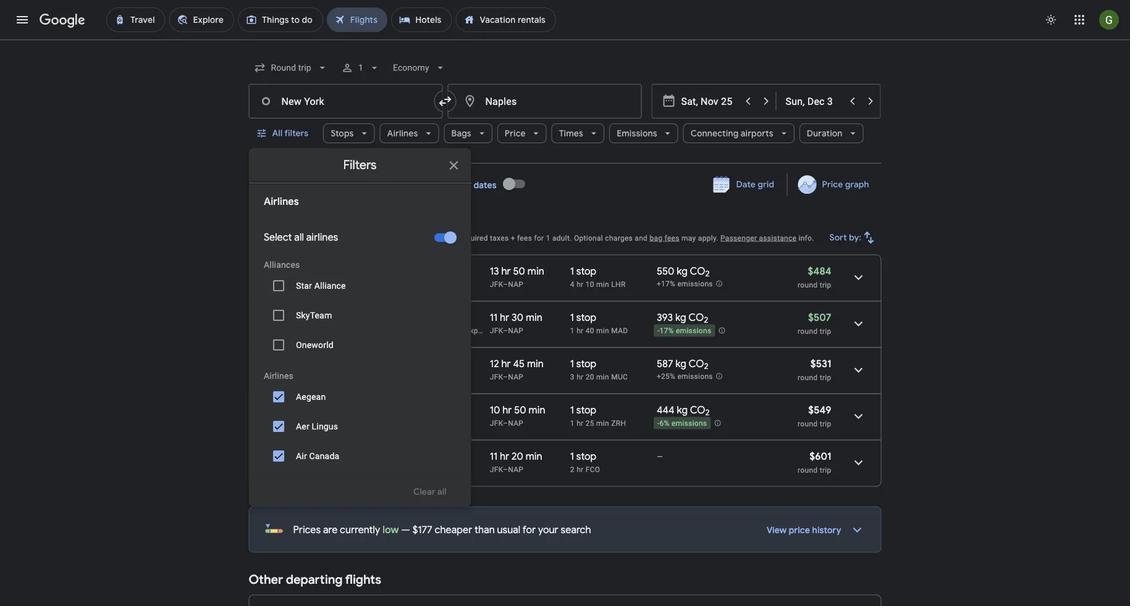 Task type: locate. For each thing, give the bounding box(es) containing it.
25
[[586, 419, 594, 428]]

2 fees from the left
[[665, 234, 680, 243]]

0 horizontal spatial and
[[329, 234, 342, 243]]

1 horizontal spatial 3
[[570, 373, 575, 382]]

2 vertical spatial airlines
[[264, 371, 293, 381]]

departing right other
[[286, 573, 343, 588]]

flight details. leaves john f. kennedy international airport at 10:30 pm on saturday, november 25 and arrives at naples international airport at 6:20 pm on sunday, november 26. image
[[844, 263, 873, 293]]

507 US dollars text field
[[808, 311, 831, 324]]

all filters button
[[249, 119, 318, 148]]

3 stop from the top
[[576, 358, 596, 370]]

price right "view"
[[789, 526, 810, 537]]

view price history image
[[843, 516, 872, 545]]

1 and from the left
[[329, 234, 342, 243]]

5 nap from the top
[[508, 466, 524, 474]]

hr inside 1 stop 1 hr 40 min mad
[[577, 327, 584, 335]]

jfk down total duration 11 hr 20 min. element
[[490, 466, 503, 474]]

for left your
[[523, 524, 536, 537]]

hr down 10 hr 50 min jfk – nap
[[500, 450, 509, 463]]

– inside "11 hr 20 min jfk – nap"
[[503, 466, 508, 474]]

jfk for 11
[[490, 466, 503, 474]]

Departure time: 10:30 PM. text field
[[306, 265, 348, 278]]

trip inside $549 round trip
[[820, 420, 831, 429]]

trip down $549
[[820, 420, 831, 429]]

jfk for 12
[[490, 373, 503, 382]]

emissions
[[678, 280, 713, 289], [676, 327, 711, 336], [678, 373, 713, 381], [672, 420, 707, 428]]

trip
[[820, 281, 831, 289], [820, 327, 831, 336], [820, 374, 831, 382], [820, 420, 831, 429], [820, 466, 831, 475]]

2 jfk from the top
[[490, 327, 503, 335]]

2 inside 587 kg co 2
[[704, 362, 708, 372]]

star alliance
[[296, 281, 346, 291]]

393
[[657, 311, 673, 324]]

5 round from the top
[[798, 466, 818, 475]]

0 horizontal spatial price
[[505, 128, 526, 139]]

co up +17% emissions
[[690, 265, 705, 278]]

kg up +17% emissions
[[677, 265, 688, 278]]

1 vertical spatial 9:00 pm
[[306, 450, 344, 463]]

3 right 25 – dec
[[397, 180, 402, 191]]

3 inside find the best price region
[[397, 180, 402, 191]]

$484
[[808, 265, 831, 278]]

hr right 13
[[501, 265, 511, 278]]

trip inside $484 round trip
[[820, 281, 831, 289]]

co for 444
[[690, 404, 705, 417]]

airlines
[[387, 128, 418, 139], [264, 196, 299, 208], [264, 371, 293, 381]]

$531
[[811, 358, 831, 370]]

1 nap from the top
[[508, 280, 524, 289]]

kg up -17% emissions
[[675, 311, 686, 324]]

2 up +25% emissions
[[704, 362, 708, 372]]

1 11 from the top
[[490, 311, 498, 324]]

co inside 393 kg co 2
[[688, 311, 704, 324]]

$601
[[810, 450, 831, 463]]

1 - from the top
[[657, 327, 660, 336]]

price
[[310, 234, 327, 243], [789, 526, 810, 537]]

1 inside 1 stop 4 hr 10 min lhr
[[570, 265, 574, 278]]

price graph button
[[790, 174, 879, 196]]

graph
[[845, 179, 869, 190]]

co for 587
[[689, 358, 704, 370]]

round inside $507 round trip
[[798, 327, 818, 336]]

adult.
[[552, 234, 572, 243]]

hr right 4
[[577, 280, 584, 289]]

stop inside 1 stop 1 hr 40 min mad
[[576, 311, 596, 324]]

1 horizontal spatial and
[[635, 234, 648, 243]]

round inside $484 round trip
[[798, 281, 818, 289]]

jfk inside 10 hr 50 min jfk – nap
[[490, 419, 503, 428]]

– inside 8:40 pm operated by iberia express 11 hr 30 min jfk – nap
[[503, 327, 508, 335]]

kg up -6% emissions
[[677, 404, 688, 417]]

5 1 stop flight. element from the top
[[570, 450, 596, 465]]

3
[[397, 180, 402, 191], [570, 373, 575, 382]]

- for 444
[[657, 420, 660, 428]]

currently
[[340, 524, 380, 537]]

+17%
[[657, 280, 675, 289]]

1 inside 1 popup button
[[358, 63, 363, 73]]

0 vertical spatial 9:00 pm
[[306, 404, 344, 417]]

jfk down 13
[[490, 280, 503, 289]]

2 left the fco
[[570, 466, 575, 474]]

1 9:00 pm from the top
[[306, 404, 344, 417]]

nap down '30' at the bottom left of page
[[508, 327, 524, 335]]

1 jfk from the top
[[490, 280, 503, 289]]

$177
[[413, 524, 432, 537]]

2
[[705, 269, 710, 279], [704, 315, 708, 326], [704, 362, 708, 372], [705, 408, 710, 418], [570, 466, 575, 474]]

0 vertical spatial 11
[[490, 311, 498, 324]]

hr inside '12 hr 45 min jfk – nap'
[[501, 358, 511, 370]]

stop inside 1 stop 2 hr fco
[[576, 450, 596, 463]]

leaves john f. kennedy international airport at 9:00 pm on saturday, november 25 and arrives at naples international airport at 2:20 pm on sunday, november 26. element
[[306, 450, 396, 463]]

kg up +25% emissions
[[676, 358, 686, 370]]

nap for 10
[[508, 419, 524, 428]]

select all airlines
[[264, 231, 338, 244]]

None text field
[[249, 84, 443, 119]]

round down 507 us dollars text field
[[798, 327, 818, 336]]

stop up 25
[[576, 404, 596, 417]]

1 inside 1 stop 3 hr 20 min muc
[[570, 358, 574, 370]]

trip inside $507 round trip
[[820, 327, 831, 336]]

1 for 1 stop 2 hr fco
[[570, 450, 574, 463]]

swiss
[[306, 419, 329, 428]]

2 11 from the top
[[490, 450, 498, 463]]

3 round from the top
[[798, 374, 818, 382]]

11 inside 8:40 pm operated by iberia express 11 hr 30 min jfk – nap
[[490, 311, 498, 324]]

nap inside '12 hr 45 min jfk – nap'
[[508, 373, 524, 382]]

min right 40
[[596, 327, 609, 335]]

hr inside 1 stop 2 hr fco
[[577, 466, 584, 474]]

your
[[538, 524, 558, 537]]

1 stop flight. element for 11 hr 30 min
[[570, 311, 596, 326]]

1 for 1
[[358, 63, 363, 73]]

None text field
[[448, 84, 642, 119]]

587 kg co 2
[[657, 358, 708, 372]]

jfk up '12'
[[490, 327, 503, 335]]

hr inside 1 stop 3 hr 20 min muc
[[577, 373, 584, 382]]

– down total duration 13 hr 50 min. element
[[503, 280, 508, 289]]

3 1 stop flight. element from the top
[[570, 358, 596, 372]]

1 for 1 stop 4 hr 10 min lhr
[[570, 265, 574, 278]]

assistance
[[759, 234, 797, 243]]

round down $549
[[798, 420, 818, 429]]

Departure time: 9:00 PM. text field
[[306, 404, 344, 417], [306, 450, 344, 463]]

1 button
[[336, 53, 385, 83]]

444
[[657, 404, 675, 417]]

include
[[432, 234, 458, 243]]

dates
[[474, 180, 497, 191]]

passenger
[[721, 234, 757, 243]]

2 9:00 pm from the top
[[306, 450, 344, 463]]

549 US dollars text field
[[808, 404, 831, 417]]

passenger assistance button
[[721, 234, 797, 243]]

50 for 10
[[514, 404, 526, 417]]

kg inside 393 kg co 2
[[675, 311, 686, 324]]

1 vertical spatial price
[[822, 179, 843, 190]]

price inside popup button
[[505, 128, 526, 139]]

alliances
[[264, 260, 300, 270]]

min right '30' at the bottom left of page
[[526, 311, 542, 324]]

hr down '12 hr 45 min jfk – nap'
[[502, 404, 512, 417]]

min left the lhr
[[596, 280, 609, 289]]

1 vertical spatial airlines
[[264, 196, 299, 208]]

1 horizontal spatial price
[[822, 179, 843, 190]]

jfk inside '12 hr 45 min jfk – nap'
[[490, 373, 503, 382]]

total duration 11 hr 20 min. element
[[490, 450, 570, 465]]

12 hr 45 min jfk – nap
[[490, 358, 544, 382]]

1 vertical spatial flights
[[345, 573, 381, 588]]

round for $601
[[798, 466, 818, 475]]

swap origin and destination. image
[[438, 94, 453, 109]]

4 stop from the top
[[576, 404, 596, 417]]

50 inside 10 hr 50 min jfk – nap
[[514, 404, 526, 417]]

0 horizontal spatial prices
[[293, 524, 321, 537]]

min left the "muc"
[[596, 373, 609, 382]]

– inside 13 hr 50 min jfk – nap
[[503, 280, 508, 289]]

emissions
[[617, 128, 657, 139]]

0 vertical spatial price
[[310, 234, 327, 243]]

united
[[336, 419, 358, 428]]

round
[[798, 281, 818, 289], [798, 327, 818, 336], [798, 374, 818, 382], [798, 420, 818, 429], [798, 466, 818, 475]]

10
[[586, 280, 594, 289], [490, 404, 500, 417]]

kg inside 444 kg co 2
[[677, 404, 688, 417]]

0 horizontal spatial 20
[[512, 450, 523, 463]]

kg for 393
[[675, 311, 686, 324]]

nap inside 13 hr 50 min jfk – nap
[[508, 280, 524, 289]]

jfk down '12'
[[490, 373, 503, 382]]

- down 444
[[657, 420, 660, 428]]

min inside 1 stop 4 hr 10 min lhr
[[596, 280, 609, 289]]

– down total duration 12 hr 45 min. element
[[503, 373, 508, 382]]

round inside $531 round trip
[[798, 374, 818, 382]]

price right bags popup button
[[505, 128, 526, 139]]

co inside 444 kg co 2
[[690, 404, 705, 417]]

prices left are
[[293, 524, 321, 537]]

10 right 4
[[586, 280, 594, 289]]

min right 25
[[596, 419, 609, 428]]

low
[[383, 524, 399, 537]]

trip down 484 us dollars "text field"
[[820, 281, 831, 289]]

prices left include
[[409, 234, 430, 243]]

min right '45'
[[527, 358, 544, 370]]

hr left the fco
[[577, 466, 584, 474]]

2 up -17% emissions
[[704, 315, 708, 326]]

$507
[[808, 311, 831, 324]]

round down 484 us dollars "text field"
[[798, 281, 818, 289]]

2 1 stop flight. element from the top
[[570, 311, 596, 326]]

– down total duration 11 hr 20 min. element
[[503, 466, 508, 474]]

hr left 40
[[577, 327, 584, 335]]

2 departure time: 9:00 pm. text field from the top
[[306, 450, 344, 463]]

any
[[455, 180, 471, 191]]

$549
[[808, 404, 831, 417]]

1 1 stop flight. element from the top
[[570, 265, 596, 280]]

0 vertical spatial 50
[[513, 265, 525, 278]]

2 round from the top
[[798, 327, 818, 336]]

0 vertical spatial airlines
[[387, 128, 418, 139]]

50 inside 13 hr 50 min jfk – nap
[[513, 265, 525, 278]]

co inside 587 kg co 2
[[689, 358, 704, 370]]

2 inside 444 kg co 2
[[705, 408, 710, 418]]

bag fees button
[[650, 234, 680, 243]]

3 inside 1 stop 3 hr 20 min muc
[[570, 373, 575, 382]]

0 horizontal spatial 10
[[490, 404, 500, 417]]

min inside 13 hr 50 min jfk – nap
[[528, 265, 544, 278]]

1 stop flight. element up 40
[[570, 311, 596, 326]]

1 vertical spatial departing
[[286, 573, 343, 588]]

1 stop flight. element for 12 hr 45 min
[[570, 358, 596, 372]]

duration
[[807, 128, 843, 139]]

fees right bag
[[665, 234, 680, 243]]

444 kg co 2
[[657, 404, 710, 418]]

co inside 550 kg co 2
[[690, 265, 705, 278]]

1 vertical spatial 11
[[490, 450, 498, 463]]

0 horizontal spatial 3
[[397, 180, 402, 191]]

round down $531
[[798, 374, 818, 382]]

1 inside 1 stop 2 hr fco
[[570, 450, 574, 463]]

trip inside $531 round trip
[[820, 374, 831, 382]]

3 trip from the top
[[820, 374, 831, 382]]

10 down '12 hr 45 min jfk – nap'
[[490, 404, 500, 417]]

stop inside 1 stop 1 hr 25 min zrh
[[576, 404, 596, 417]]

jfk inside "11 hr 20 min jfk – nap"
[[490, 466, 503, 474]]

than
[[475, 524, 495, 537]]

3 jfk from the top
[[490, 373, 503, 382]]

1 for 1 stop 1 hr 25 min zrh
[[570, 404, 574, 417]]

by:
[[849, 232, 862, 243]]

4 1 stop flight. element from the top
[[570, 404, 596, 419]]

2 inside 393 kg co 2
[[704, 315, 708, 326]]

layover (1 of 1) is a 3 hr 20 min layover at munich international airport in munich. element
[[570, 372, 651, 382]]

min right 13
[[528, 265, 544, 278]]

1 vertical spatial 10
[[490, 404, 500, 417]]

all
[[294, 231, 304, 244]]

stop up the layover (1 of 1) is a 3 hr 20 min layover at munich international airport in munich. element
[[576, 358, 596, 370]]

4 jfk from the top
[[490, 419, 503, 428]]

– inside 10 hr 50 min jfk – nap
[[503, 419, 508, 428]]

and down best departing flights in the left of the page
[[329, 234, 342, 243]]

1 horizontal spatial prices
[[409, 234, 430, 243]]

stop up 40
[[576, 311, 596, 324]]

min inside 1 stop 1 hr 40 min mad
[[596, 327, 609, 335]]

airlines button
[[380, 119, 439, 148]]

date grid
[[736, 179, 774, 190]]

oneworld
[[296, 340, 333, 350]]

4 round from the top
[[798, 420, 818, 429]]

prices include required taxes + fees for 1 adult. optional charges and bag fees may apply. passenger assistance
[[409, 234, 797, 243]]

1 vertical spatial 20
[[512, 450, 523, 463]]

kg inside 550 kg co 2
[[677, 265, 688, 278]]

1 horizontal spatial 10
[[586, 280, 594, 289]]

4 trip from the top
[[820, 420, 831, 429]]

flights
[[337, 215, 373, 231], [345, 573, 381, 588]]

1 stop flight. element down 40
[[570, 358, 596, 372]]

0 vertical spatial 3
[[397, 180, 402, 191]]

2 up +17% emissions
[[705, 269, 710, 279]]

0 vertical spatial for
[[534, 234, 544, 243]]

stop up layover (1 of 1) is a 4 hr 10 min layover at heathrow airport in london. element
[[576, 265, 596, 278]]

air
[[296, 451, 307, 462]]

round for $531
[[798, 374, 818, 382]]

view price history
[[767, 526, 841, 537]]

5 jfk from the top
[[490, 466, 503, 474]]

round down $601 'text field'
[[798, 466, 818, 475]]

0 vertical spatial -
[[657, 327, 660, 336]]

8:40 pm
[[306, 311, 343, 324]]

1 stop flight. element up 4
[[570, 265, 596, 280]]

None search field
[[249, 22, 881, 607]]

stop
[[576, 265, 596, 278], [576, 311, 596, 324], [576, 358, 596, 370], [576, 404, 596, 417], [576, 450, 596, 463]]

flights down "currently"
[[345, 573, 381, 588]]

operated
[[400, 327, 432, 335]]

1 vertical spatial prices
[[293, 524, 321, 537]]

1 vertical spatial 3
[[570, 373, 575, 382]]

2 up -6% emissions
[[705, 408, 710, 418]]

2 for 444
[[705, 408, 710, 418]]

trip down $531
[[820, 374, 831, 382]]

co for 550
[[690, 265, 705, 278]]

0 vertical spatial departing
[[277, 215, 334, 231]]

5 trip from the top
[[820, 466, 831, 475]]

1 stop flight. element up the fco
[[570, 450, 596, 465]]

trip down 507 us dollars text field
[[820, 327, 831, 336]]

+17% emissions
[[657, 280, 713, 289]]

airlines for filters
[[264, 196, 299, 208]]

1 for 1 stop 3 hr 20 min muc
[[570, 358, 574, 370]]

1 stop flight. element
[[570, 265, 596, 280], [570, 311, 596, 326], [570, 358, 596, 372], [570, 404, 596, 419], [570, 450, 596, 465]]

3 for stop
[[570, 373, 575, 382]]

50 for 13
[[513, 265, 525, 278]]

price button
[[497, 119, 547, 148]]

0 vertical spatial departure time: 9:00 pm. text field
[[306, 404, 344, 417]]

trip for $484
[[820, 281, 831, 289]]

round inside $601 round trip
[[798, 466, 818, 475]]

kg inside 587 kg co 2
[[676, 358, 686, 370]]

20 left the "muc"
[[586, 373, 594, 382]]

fco
[[586, 466, 600, 474]]

flights for best departing flights
[[337, 215, 373, 231]]

1 round from the top
[[798, 281, 818, 289]]

kg for 587
[[676, 358, 686, 370]]

stop inside 1 stop 4 hr 10 min lhr
[[576, 265, 596, 278]]

2 inside 550 kg co 2
[[705, 269, 710, 279]]

min down '12 hr 45 min jfk – nap'
[[529, 404, 545, 417]]

price right on at the left top of page
[[310, 234, 327, 243]]

layover (1 of 1) is a 1 hr 40 min layover at adolfo suárez madrid–barajas airport in madrid. element
[[570, 326, 651, 336]]

484 US dollars text field
[[808, 265, 831, 278]]

20 down 10 hr 50 min jfk – nap
[[512, 450, 523, 463]]

- down 393
[[657, 327, 660, 336]]

nap down total duration 10 hr 50 min. element
[[508, 419, 524, 428]]

stop up the fco
[[576, 450, 596, 463]]

round inside $549 round trip
[[798, 420, 818, 429]]

Departure time: 8:40 PM. text field
[[306, 311, 343, 324]]

1 trip from the top
[[820, 281, 831, 289]]

0 horizontal spatial fees
[[517, 234, 532, 243]]

2 inside 1 stop 2 hr fco
[[570, 466, 575, 474]]

5 stop from the top
[[576, 450, 596, 463]]

stop inside 1 stop 3 hr 20 min muc
[[576, 358, 596, 370]]

2 trip from the top
[[820, 327, 831, 336]]

4
[[570, 280, 575, 289]]

best
[[249, 215, 274, 231]]

min inside 1 stop 3 hr 20 min muc
[[596, 373, 609, 382]]

fees right + at top
[[517, 234, 532, 243]]

4 nap from the top
[[508, 419, 524, 428]]

1 vertical spatial -
[[657, 420, 660, 428]]

hr inside 10 hr 50 min jfk – nap
[[502, 404, 512, 417]]

- for 393
[[657, 327, 660, 336]]

hr left '30' at the bottom left of page
[[500, 311, 509, 324]]

trip down $601 'text field'
[[820, 466, 831, 475]]

times button
[[552, 119, 604, 148]]

co up -6% emissions
[[690, 404, 705, 417]]

hr right '12'
[[501, 358, 511, 370]]

0 vertical spatial price
[[505, 128, 526, 139]]

1 horizontal spatial fees
[[665, 234, 680, 243]]

0 vertical spatial 10
[[586, 280, 594, 289]]

jfk inside 13 hr 50 min jfk – nap
[[490, 280, 503, 289]]

3 nap from the top
[[508, 373, 524, 382]]

hr left the "muc"
[[577, 373, 584, 382]]

1 vertical spatial departure time: 9:00 pm. text field
[[306, 450, 344, 463]]

for left adult.
[[534, 234, 544, 243]]

50 down '12 hr 45 min jfk – nap'
[[514, 404, 526, 417]]

trip inside $601 round trip
[[820, 466, 831, 475]]

stops
[[331, 128, 354, 139]]

-6% emissions
[[657, 420, 707, 428]]

1 vertical spatial price
[[789, 526, 810, 537]]

sort by: button
[[825, 223, 881, 253]]

co up -17% emissions
[[688, 311, 704, 324]]

best departing flights
[[249, 215, 373, 231]]

total duration 12 hr 45 min. element
[[490, 358, 570, 372]]

9:00 pm
[[306, 404, 344, 417], [306, 450, 344, 463]]

price for price graph
[[822, 179, 843, 190]]

hr left 25
[[577, 419, 584, 428]]

50 right 13
[[513, 265, 525, 278]]

alliance
[[314, 281, 346, 291]]

10 inside 10 hr 50 min jfk – nap
[[490, 404, 500, 417]]

hr inside 1 stop 4 hr 10 min lhr
[[577, 280, 584, 289]]

1 stop from the top
[[576, 265, 596, 278]]

departing up on at the left top of page
[[277, 215, 334, 231]]

price inside button
[[822, 179, 843, 190]]

co up +25% emissions
[[689, 358, 704, 370]]

layover (1 of 1) is a 1 hr 25 min layover at zurich airport in zürich. element
[[570, 419, 651, 429]]

1 stop flight. element up 25
[[570, 404, 596, 419]]

date
[[736, 179, 756, 190]]

550 kg co 2
[[657, 265, 710, 279]]

nap inside 10 hr 50 min jfk – nap
[[508, 419, 524, 428]]

fees
[[517, 234, 532, 243], [665, 234, 680, 243]]

kg for 550
[[677, 265, 688, 278]]

0 vertical spatial 20
[[586, 373, 594, 382]]

2 and from the left
[[635, 234, 648, 243]]

Departure text field
[[681, 85, 738, 118]]

duration button
[[800, 119, 864, 148]]

0 vertical spatial prices
[[409, 234, 430, 243]]

nap down total duration 11 hr 20 min. element
[[508, 466, 524, 474]]

2 stop from the top
[[576, 311, 596, 324]]

1 vertical spatial 50
[[514, 404, 526, 417]]

– down total duration 10 hr 50 min. element
[[503, 419, 508, 428]]

airports
[[741, 128, 774, 139]]

flights up convenience
[[337, 215, 373, 231]]

10 inside 1 stop 4 hr 10 min lhr
[[586, 280, 594, 289]]

3 down total duration 12 hr 45 min. element
[[570, 373, 575, 382]]

trip for $601
[[820, 466, 831, 475]]

main content
[[249, 169, 881, 607]]

2 nap from the top
[[508, 327, 524, 335]]

departing
[[277, 215, 334, 231], [286, 573, 343, 588]]

$507 round trip
[[798, 311, 831, 336]]

trip for $507
[[820, 327, 831, 336]]

11 down 10 hr 50 min jfk – nap
[[490, 450, 498, 463]]

nap down '45'
[[508, 373, 524, 382]]

nap inside "11 hr 20 min jfk – nap"
[[508, 466, 524, 474]]

1 horizontal spatial 20
[[586, 373, 594, 382]]

jfk down total duration 10 hr 50 min. element
[[490, 419, 503, 428]]

price left graph
[[822, 179, 843, 190]]

min down 10 hr 50 min jfk – nap
[[526, 450, 542, 463]]

2 for 550
[[705, 269, 710, 279]]

None field
[[249, 57, 334, 79], [388, 57, 451, 79], [249, 57, 334, 79], [388, 57, 451, 79]]

2 - from the top
[[657, 420, 660, 428]]

11 up express
[[490, 311, 498, 324]]

nap down total duration 13 hr 50 min. element
[[508, 280, 524, 289]]

0 vertical spatial flights
[[337, 215, 373, 231]]

45
[[513, 358, 525, 370]]

– right express
[[503, 327, 508, 335]]

stop for 10 hr 50 min
[[576, 404, 596, 417]]



Task type: vqa. For each thing, say whether or not it's contained in the screenshot.
round inside the $549 round trip
yes



Task type: describe. For each thing, give the bounding box(es) containing it.
min inside '12 hr 45 min jfk – nap'
[[527, 358, 544, 370]]

any dates
[[455, 180, 497, 191]]

hr inside "11 hr 20 min jfk – nap"
[[500, 450, 509, 463]]

emissions button
[[609, 119, 678, 148]]

filters
[[284, 128, 308, 139]]

9:00 pm for 9:00 pm
[[306, 404, 344, 417]]

3 for 25 – dec
[[397, 180, 402, 191]]

hr inside 1 stop 1 hr 25 min zrh
[[577, 419, 584, 428]]

$601 round trip
[[798, 450, 831, 475]]

nap for 12
[[508, 373, 524, 382]]

1 stop flight. element for 13 hr 50 min
[[570, 265, 596, 280]]

20 inside 1 stop 3 hr 20 min muc
[[586, 373, 594, 382]]

filters
[[343, 157, 377, 173]]

total duration 13 hr 50 min. element
[[490, 265, 570, 280]]

1 stop 3 hr 20 min muc
[[570, 358, 628, 382]]

hr inside 13 hr 50 min jfk – nap
[[501, 265, 511, 278]]

connecting airports
[[691, 128, 774, 139]]

british
[[343, 280, 365, 289]]

1 fees from the left
[[517, 234, 532, 243]]

based
[[276, 234, 297, 243]]

track prices
[[270, 180, 320, 191]]

lingus
[[311, 422, 338, 432]]

main menu image
[[15, 12, 30, 27]]

air europa only image
[[407, 471, 456, 501]]

11 hr 20 min jfk – nap
[[490, 450, 542, 474]]

Return text field
[[786, 85, 843, 118]]

nap for 11
[[508, 466, 524, 474]]

emissions down 550 kg co 2 at the top of the page
[[678, 280, 713, 289]]

393 kg co 2
[[657, 311, 708, 326]]

air canada
[[296, 451, 339, 462]]

search
[[561, 524, 591, 537]]

price graph
[[822, 179, 869, 190]]

total duration 11 hr 30 min. element
[[490, 311, 570, 326]]

required
[[460, 234, 488, 243]]

trip for $549
[[820, 420, 831, 429]]

$484 round trip
[[798, 265, 831, 289]]

kg for 444
[[677, 404, 688, 417]]

stop for 11 hr 20 min
[[576, 450, 596, 463]]

total duration 10 hr 50 min. element
[[490, 404, 570, 419]]

airlines for select all airlines
[[264, 371, 293, 381]]

1 horizontal spatial price
[[789, 526, 810, 537]]

ranked based on price and convenience
[[249, 234, 388, 243]]

10:30 pm american, british airways
[[306, 265, 395, 289]]

loading results progress bar
[[0, 40, 1130, 42]]

1 stop flight. element for 10 hr 50 min
[[570, 404, 596, 419]]

min inside 1 stop 1 hr 25 min zrh
[[596, 419, 609, 428]]

history
[[812, 526, 841, 537]]

– right canada
[[346, 450, 352, 463]]

flight details. leaves john f. kennedy international airport at 5:30 pm on saturday, november 25 and arrives at naples international airport at 12:15 pm on sunday, november 26. image
[[844, 356, 873, 385]]

view
[[767, 526, 787, 537]]

+
[[511, 234, 515, 243]]

25 – dec
[[360, 180, 394, 191]]

other departing flights
[[249, 573, 381, 588]]

nov
[[341, 180, 358, 191]]

1 stop 1 hr 40 min mad
[[570, 311, 628, 335]]

layover (1 of 1) is a 4 hr 10 min layover at heathrow airport in london. element
[[570, 280, 651, 289]]

emissions down 587 kg co 2 at the right of the page
[[678, 373, 713, 381]]

co for 393
[[688, 311, 704, 324]]

select
[[264, 231, 292, 244]]

cheaper
[[435, 524, 472, 537]]

learn more about tracked prices image
[[323, 180, 334, 191]]

13 hr 50 min jfk – nap
[[490, 265, 544, 289]]

$549 round trip
[[798, 404, 831, 429]]

prices
[[294, 180, 320, 191]]

aer lingus
[[296, 422, 338, 432]]

+25%
[[657, 373, 675, 381]]

30
[[512, 311, 523, 324]]

may
[[682, 234, 696, 243]]

10:30 pm
[[306, 265, 348, 278]]

601 US dollars text field
[[810, 450, 831, 463]]

2 for 393
[[704, 315, 708, 326]]

min inside 10 hr 50 min jfk – nap
[[529, 404, 545, 417]]

stops button
[[323, 119, 375, 148]]

main content containing best departing flights
[[249, 169, 881, 607]]

round for $507
[[798, 327, 818, 336]]

0 horizontal spatial price
[[310, 234, 327, 243]]

bags
[[451, 128, 471, 139]]

stop for 13 hr 50 min
[[576, 265, 596, 278]]

departing for other
[[286, 573, 343, 588]]

nap for 13
[[508, 280, 524, 289]]

prices for prices include required taxes + fees for 1 adult. optional charges and bag fees may apply. passenger assistance
[[409, 234, 430, 243]]

flight details. leaves john f. kennedy international airport at 9:00 pm on saturday, november 25 and arrives at naples international airport at 2:20 pm on sunday, november 26. image
[[844, 448, 873, 478]]

iberia
[[444, 327, 464, 335]]

charges
[[605, 234, 633, 243]]

zrh
[[611, 419, 626, 428]]

departing for best
[[277, 215, 334, 231]]

american,
[[306, 280, 341, 289]]

canada
[[309, 451, 339, 462]]

skyteam
[[296, 311, 332, 321]]

apply.
[[698, 234, 718, 243]]

flight details. leaves john f. kennedy international airport at 8:40 pm on saturday, november 25 and arrives at naples international airport at 2:10 pm on sunday, november 26. image
[[844, 309, 873, 339]]

min inside 8:40 pm operated by iberia express 11 hr 30 min jfk – nap
[[526, 311, 542, 324]]

9:00 pm for 9:00 pm –
[[306, 450, 344, 463]]

round for $549
[[798, 420, 818, 429]]

express
[[466, 327, 493, 335]]

change appearance image
[[1036, 5, 1066, 35]]

1 stop 2 hr fco
[[570, 450, 600, 474]]

price for price
[[505, 128, 526, 139]]

sort
[[830, 232, 847, 243]]

$531 round trip
[[798, 358, 831, 382]]

+25% emissions
[[657, 373, 713, 381]]

aer
[[296, 422, 309, 432]]

flights for other departing flights
[[345, 573, 381, 588]]

on
[[299, 234, 308, 243]]

flight details. leaves john f. kennedy international airport at 9:00 pm on saturday, november 25 and arrives at naples international airport at 1:50 pm on sunday, november 26. image
[[844, 402, 873, 432]]

close dialog image
[[446, 158, 461, 173]]

550
[[657, 265, 674, 278]]

grid
[[758, 179, 774, 190]]

—
[[401, 524, 410, 537]]

1 stop flight. element for 11 hr 20 min
[[570, 450, 596, 465]]

round for $484
[[798, 281, 818, 289]]

muc
[[611, 373, 628, 382]]

1 departure time: 9:00 pm. text field from the top
[[306, 404, 344, 417]]

trip for $531
[[820, 374, 831, 382]]

taxes
[[490, 234, 509, 243]]

min inside "11 hr 20 min jfk – nap"
[[526, 450, 542, 463]]

jfk inside 8:40 pm operated by iberia express 11 hr 30 min jfk – nap
[[490, 327, 503, 335]]

usual
[[497, 524, 521, 537]]

ranked
[[249, 234, 274, 243]]

9:00 pm –
[[306, 450, 354, 463]]

emissions down 393 kg co 2
[[676, 327, 711, 336]]

are
[[323, 524, 338, 537]]

airlines inside popup button
[[387, 128, 418, 139]]

connecting
[[691, 128, 739, 139]]

20 inside "11 hr 20 min jfk – nap"
[[512, 450, 523, 463]]

prices are currently low — $177 cheaper than usual for your search
[[293, 524, 591, 537]]

none search field containing filters
[[249, 22, 881, 607]]

– inside '12 hr 45 min jfk – nap'
[[503, 373, 508, 382]]

2 for 587
[[704, 362, 708, 372]]

nap inside 8:40 pm operated by iberia express 11 hr 30 min jfk – nap
[[508, 327, 524, 335]]

find the best price region
[[249, 169, 881, 206]]

stop for 12 hr 45 min
[[576, 358, 596, 370]]

hr inside 8:40 pm operated by iberia express 11 hr 30 min jfk – nap
[[500, 311, 509, 324]]

jfk for 13
[[490, 280, 503, 289]]

– down 6% at the bottom right of the page
[[657, 450, 663, 463]]

1 for 1 stop 1 hr 40 min mad
[[570, 311, 574, 324]]

airlines
[[306, 231, 338, 244]]

531 US dollars text field
[[811, 358, 831, 370]]

all
[[272, 128, 283, 139]]

emissions down 444 kg co 2
[[672, 420, 707, 428]]

times
[[559, 128, 583, 139]]

stop for 11 hr 30 min
[[576, 311, 596, 324]]

1 vertical spatial for
[[523, 524, 536, 537]]

40
[[586, 327, 594, 335]]

all filters
[[272, 128, 308, 139]]

jfk for 10
[[490, 419, 503, 428]]

prices for prices are currently low — $177 cheaper than usual for your search
[[293, 524, 321, 537]]

11 inside "11 hr 20 min jfk – nap"
[[490, 450, 498, 463]]

nov 25 – dec 3
[[341, 180, 402, 191]]

layover (1 of 1) is a 2 hr layover at leonardo da vinci–fiumicino airport in rome. element
[[570, 465, 651, 475]]



